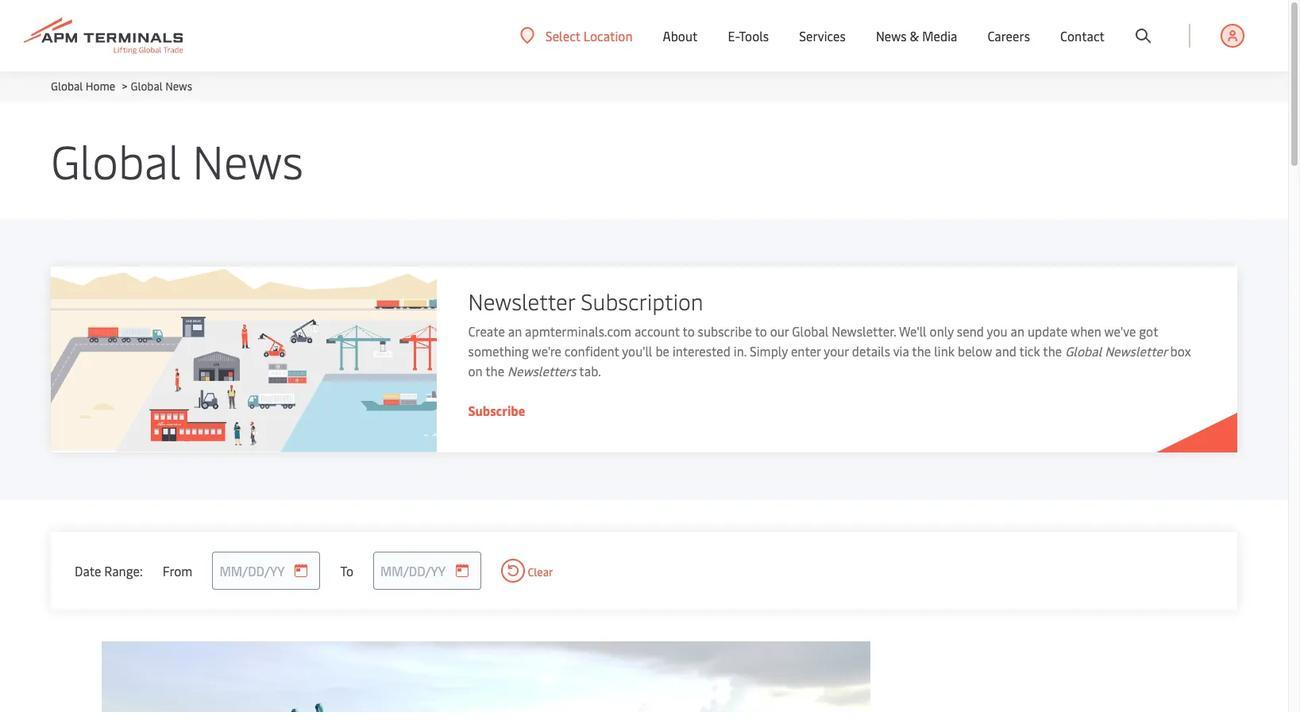 Task type: describe. For each thing, give the bounding box(es) containing it.
create
[[468, 323, 505, 340]]

services button
[[799, 0, 846, 72]]

tools
[[739, 27, 769, 44]]

we've
[[1105, 323, 1136, 340]]

below
[[958, 342, 993, 360]]

&
[[910, 27, 919, 44]]

and
[[996, 342, 1017, 360]]

select location
[[546, 27, 633, 44]]

subscribe
[[698, 323, 752, 340]]

e-
[[728, 27, 739, 44]]

global inside create an apmterminals.com account to subscribe to our global newsletter. we'll only send you an update when we've got something we're confident you'll be interested in. simply enter your details via the link below and tick the
[[792, 323, 829, 340]]

range:
[[104, 562, 143, 580]]

link
[[934, 342, 955, 360]]

>
[[122, 79, 128, 94]]

clear
[[525, 565, 553, 580]]

e-tools
[[728, 27, 769, 44]]

container terminal illustration image
[[51, 267, 437, 453]]

date range:
[[75, 562, 143, 580]]

subscription
[[581, 286, 704, 316]]

1 an from the left
[[508, 323, 522, 340]]

media
[[923, 27, 958, 44]]

contact
[[1061, 27, 1105, 44]]

news & media
[[876, 27, 958, 44]]

To text field
[[373, 552, 481, 590]]

newsletters tab.
[[508, 362, 601, 380]]

details
[[852, 342, 891, 360]]

global newsletter
[[1066, 342, 1171, 360]]

create an apmterminals.com account to subscribe to our global newsletter. we'll only send you an update when we've got something we're confident you'll be interested in. simply enter your details via the link below and tick the
[[468, 323, 1159, 360]]

you
[[987, 323, 1008, 340]]

about button
[[663, 0, 698, 72]]

simply
[[750, 342, 788, 360]]

you'll
[[622, 342, 653, 360]]

2 horizontal spatial the
[[1043, 342, 1062, 360]]

via
[[894, 342, 909, 360]]

when
[[1071, 323, 1102, 340]]

from
[[163, 562, 193, 580]]

in.
[[734, 342, 747, 360]]

contact button
[[1061, 0, 1105, 72]]

our
[[770, 323, 789, 340]]

confident
[[565, 342, 619, 360]]

2 to from the left
[[755, 323, 767, 340]]

careers
[[988, 27, 1030, 44]]

subscribe
[[468, 402, 525, 419]]

careers button
[[988, 0, 1030, 72]]



Task type: locate. For each thing, give the bounding box(es) containing it.
an right you
[[1011, 323, 1025, 340]]

an up something
[[508, 323, 522, 340]]

0 horizontal spatial the
[[486, 362, 505, 380]]

1 vertical spatial news
[[165, 79, 192, 94]]

send
[[957, 323, 984, 340]]

global right >
[[131, 79, 163, 94]]

clear button
[[501, 559, 553, 583]]

global home > global news
[[51, 79, 192, 94]]

on
[[468, 362, 483, 380]]

1 horizontal spatial newsletter
[[1105, 342, 1168, 360]]

global home link
[[51, 79, 115, 94]]

global down 'global home > global news'
[[51, 129, 181, 191]]

box
[[1171, 342, 1191, 360]]

home
[[86, 79, 115, 94]]

0 horizontal spatial newsletter
[[468, 286, 575, 316]]

e-tools button
[[728, 0, 769, 72]]

1 to from the left
[[683, 323, 695, 340]]

2 vertical spatial news
[[192, 129, 304, 191]]

only
[[930, 323, 954, 340]]

your
[[824, 342, 849, 360]]

interested
[[673, 342, 731, 360]]

update
[[1028, 323, 1068, 340]]

1 horizontal spatial the
[[912, 342, 931, 360]]

news & media button
[[876, 0, 958, 72]]

apmterminals.com
[[525, 323, 632, 340]]

1 vertical spatial newsletter
[[1105, 342, 1168, 360]]

box on the
[[468, 342, 1191, 380]]

the right the 'on'
[[486, 362, 505, 380]]

newsletters
[[508, 362, 576, 380]]

1 horizontal spatial an
[[1011, 323, 1025, 340]]

newsletter subscription
[[468, 286, 704, 316]]

global for global home > global news
[[51, 79, 83, 94]]

global left home
[[51, 79, 83, 94]]

tab.
[[579, 362, 601, 380]]

date
[[75, 562, 101, 580]]

to
[[683, 323, 695, 340], [755, 323, 767, 340]]

got
[[1140, 323, 1159, 340]]

tick
[[1020, 342, 1041, 360]]

select
[[546, 27, 581, 44]]

we're
[[532, 342, 562, 360]]

location
[[584, 27, 633, 44]]

account
[[635, 323, 680, 340]]

0 vertical spatial newsletter
[[468, 286, 575, 316]]

0 vertical spatial news
[[876, 27, 907, 44]]

newsletter down got on the top right
[[1105, 342, 1168, 360]]

From text field
[[212, 552, 321, 590]]

the inside box on the
[[486, 362, 505, 380]]

newsletter
[[468, 286, 575, 316], [1105, 342, 1168, 360]]

global news
[[51, 129, 304, 191]]

the
[[912, 342, 931, 360], [1043, 342, 1062, 360], [486, 362, 505, 380]]

0 horizontal spatial an
[[508, 323, 522, 340]]

global up enter
[[792, 323, 829, 340]]

to left our
[[755, 323, 767, 340]]

global for global news
[[51, 129, 181, 191]]

enter
[[791, 342, 821, 360]]

about
[[663, 27, 698, 44]]

the down update
[[1043, 342, 1062, 360]]

to up interested
[[683, 323, 695, 340]]

global down the "when"
[[1066, 342, 1102, 360]]

global
[[51, 79, 83, 94], [131, 79, 163, 94], [51, 129, 181, 191], [792, 323, 829, 340], [1066, 342, 1102, 360]]

global for global newsletter
[[1066, 342, 1102, 360]]

something
[[468, 342, 529, 360]]

be
[[656, 342, 670, 360]]

news inside dropdown button
[[876, 27, 907, 44]]

services
[[799, 27, 846, 44]]

to
[[340, 562, 354, 580]]

news
[[876, 27, 907, 44], [165, 79, 192, 94], [192, 129, 304, 191]]

select location button
[[520, 27, 633, 44]]

220112 ptp to invest image
[[102, 642, 870, 713]]

newsletter.
[[832, 323, 896, 340]]

newsletter up create
[[468, 286, 575, 316]]

an
[[508, 323, 522, 340], [1011, 323, 1025, 340]]

we'll
[[899, 323, 927, 340]]

the right the via
[[912, 342, 931, 360]]

2 an from the left
[[1011, 323, 1025, 340]]

1 horizontal spatial to
[[755, 323, 767, 340]]

0 horizontal spatial to
[[683, 323, 695, 340]]



Task type: vqa. For each thing, say whether or not it's contained in the screenshot.
"Management"
no



